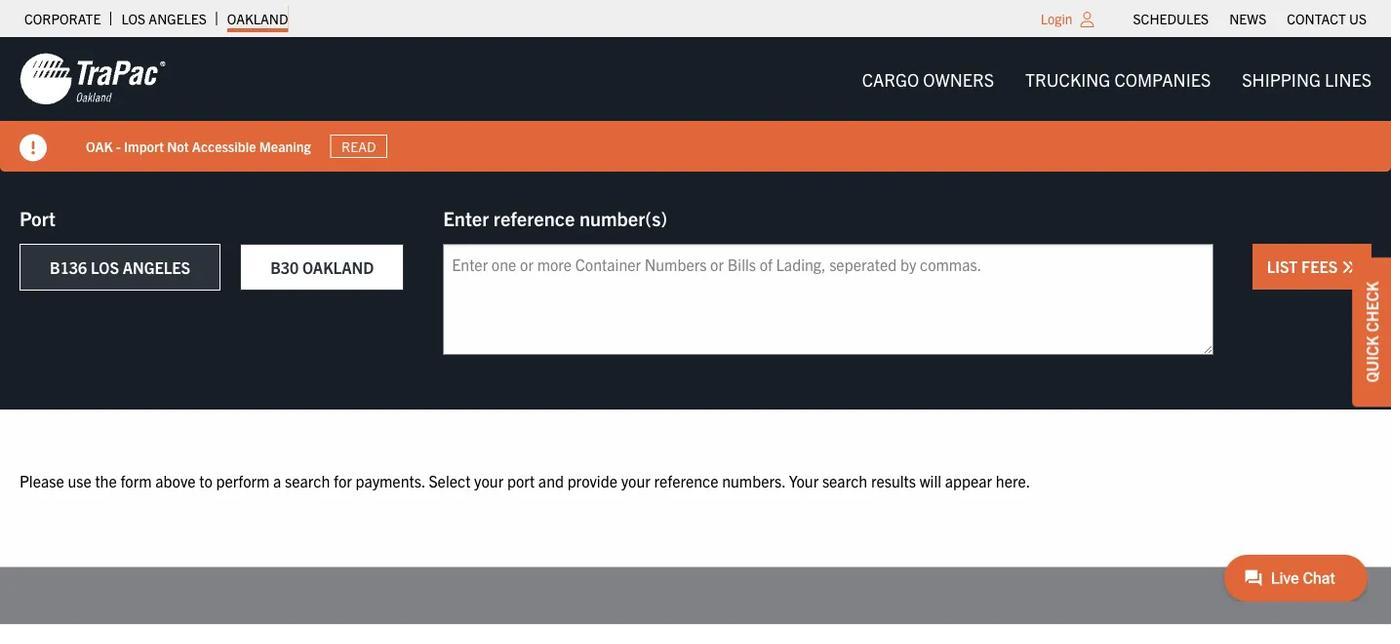 Task type: describe. For each thing, give the bounding box(es) containing it.
b136
[[50, 258, 87, 277]]

b30 oakland
[[270, 258, 374, 277]]

meaning
[[259, 137, 311, 155]]

the
[[95, 471, 117, 490]]

check
[[1362, 282, 1381, 332]]

contact us
[[1287, 10, 1367, 27]]

b136 los angeles
[[50, 258, 190, 277]]

shipping lines link
[[1226, 59, 1387, 99]]

login link
[[1041, 10, 1073, 27]]

numbers.
[[722, 471, 785, 490]]

cargo owners link
[[846, 59, 1010, 99]]

1 your from the left
[[474, 471, 504, 490]]

-
[[116, 137, 121, 155]]

us
[[1349, 10, 1367, 27]]

trucking companies
[[1025, 68, 1211, 90]]

1 search from the left
[[285, 471, 330, 490]]

light image
[[1080, 12, 1094, 27]]

1 vertical spatial reference
[[654, 471, 718, 490]]

contact us link
[[1287, 5, 1367, 32]]

form
[[120, 471, 152, 490]]

trucking companies link
[[1010, 59, 1226, 99]]

2 your from the left
[[621, 471, 650, 490]]

payments.
[[356, 471, 425, 490]]

0 vertical spatial reference
[[493, 205, 575, 230]]

news link
[[1229, 5, 1266, 32]]

oakland link
[[227, 5, 288, 32]]

read
[[342, 138, 376, 155]]

0 vertical spatial oakland
[[227, 10, 288, 27]]

corporate
[[24, 10, 101, 27]]

menu bar inside banner
[[846, 59, 1387, 99]]

your
[[789, 471, 819, 490]]

port
[[20, 205, 56, 230]]

1 horizontal spatial los
[[121, 10, 145, 27]]

enter
[[443, 205, 489, 230]]

use
[[68, 471, 91, 490]]

quick check link
[[1352, 257, 1391, 407]]

please use the form above to perform a search for payments. select your port and provide your reference numbers. your search results will appear here.
[[20, 471, 1030, 490]]

1 vertical spatial los
[[91, 258, 119, 277]]

accessible
[[192, 137, 256, 155]]

news
[[1229, 10, 1266, 27]]

above
[[155, 471, 196, 490]]

to
[[199, 471, 212, 490]]

import
[[124, 137, 164, 155]]

banner containing cargo owners
[[0, 37, 1391, 172]]

select
[[429, 471, 471, 490]]

owners
[[923, 68, 994, 90]]

1 vertical spatial angeles
[[123, 258, 190, 277]]

oak - import not accessible meaning
[[86, 137, 311, 155]]

perform
[[216, 471, 270, 490]]

list
[[1267, 257, 1298, 276]]

quick check
[[1362, 282, 1381, 383]]



Task type: locate. For each thing, give the bounding box(es) containing it.
los angeles
[[121, 10, 207, 27]]

oakland right the los angeles
[[227, 10, 288, 27]]

your
[[474, 471, 504, 490], [621, 471, 650, 490]]

1 vertical spatial solid image
[[1341, 259, 1357, 275]]

companies
[[1114, 68, 1211, 90]]

b30
[[270, 258, 299, 277]]

1 horizontal spatial solid image
[[1341, 259, 1357, 275]]

fees
[[1301, 257, 1338, 276]]

list fees
[[1267, 257, 1341, 276]]

menu bar up the "shipping"
[[1123, 5, 1377, 32]]

0 horizontal spatial your
[[474, 471, 504, 490]]

search right "a" at the bottom left of the page
[[285, 471, 330, 490]]

read link
[[330, 134, 387, 158]]

shipping
[[1242, 68, 1321, 90]]

oakland right b30
[[302, 258, 374, 277]]

appear
[[945, 471, 992, 490]]

1 horizontal spatial your
[[621, 471, 650, 490]]

shipping lines
[[1242, 68, 1372, 90]]

0 vertical spatial solid image
[[20, 134, 47, 161]]

menu bar
[[1123, 5, 1377, 32], [846, 59, 1387, 99]]

Enter reference number(s) text field
[[443, 244, 1213, 355]]

number(s)
[[579, 205, 667, 230]]

a
[[273, 471, 281, 490]]

reference left numbers.
[[654, 471, 718, 490]]

banner
[[0, 37, 1391, 172]]

search right your
[[822, 471, 867, 490]]

0 horizontal spatial search
[[285, 471, 330, 490]]

for
[[334, 471, 352, 490]]

1 horizontal spatial oakland
[[302, 258, 374, 277]]

search
[[285, 471, 330, 490], [822, 471, 867, 490]]

los right b136
[[91, 258, 119, 277]]

0 vertical spatial los
[[121, 10, 145, 27]]

menu bar down light icon
[[846, 59, 1387, 99]]

results
[[871, 471, 916, 490]]

corporate link
[[24, 5, 101, 32]]

will
[[920, 471, 941, 490]]

solid image left oak
[[20, 134, 47, 161]]

port
[[507, 471, 535, 490]]

reference
[[493, 205, 575, 230], [654, 471, 718, 490]]

menu bar containing schedules
[[1123, 5, 1377, 32]]

solid image
[[20, 134, 47, 161], [1341, 259, 1357, 275]]

0 vertical spatial menu bar
[[1123, 5, 1377, 32]]

login
[[1041, 10, 1073, 27]]

schedules
[[1133, 10, 1209, 27]]

2 search from the left
[[822, 471, 867, 490]]

list fees button
[[1252, 244, 1372, 290]]

0 horizontal spatial los
[[91, 258, 119, 277]]

and
[[538, 471, 564, 490]]

contact
[[1287, 10, 1346, 27]]

0 horizontal spatial oakland
[[227, 10, 288, 27]]

0 horizontal spatial solid image
[[20, 134, 47, 161]]

oakland
[[227, 10, 288, 27], [302, 258, 374, 277]]

angeles inside los angeles link
[[149, 10, 207, 27]]

reference right the 'enter'
[[493, 205, 575, 230]]

oak
[[86, 137, 113, 155]]

provide
[[567, 471, 617, 490]]

menu bar containing cargo owners
[[846, 59, 1387, 99]]

solid image inside list fees button
[[1341, 259, 1357, 275]]

cargo
[[862, 68, 919, 90]]

please
[[20, 471, 64, 490]]

oakland image
[[20, 52, 166, 106]]

cargo owners
[[862, 68, 994, 90]]

schedules link
[[1133, 5, 1209, 32]]

0 vertical spatial angeles
[[149, 10, 207, 27]]

here.
[[996, 471, 1030, 490]]

quick
[[1362, 336, 1381, 383]]

0 horizontal spatial reference
[[493, 205, 575, 230]]

angeles left oakland link
[[149, 10, 207, 27]]

not
[[167, 137, 189, 155]]

enter reference number(s)
[[443, 205, 667, 230]]

1 horizontal spatial reference
[[654, 471, 718, 490]]

trucking
[[1025, 68, 1110, 90]]

1 vertical spatial menu bar
[[846, 59, 1387, 99]]

footer
[[0, 567, 1391, 625]]

los right corporate link
[[121, 10, 145, 27]]

los
[[121, 10, 145, 27], [91, 258, 119, 277]]

angeles
[[149, 10, 207, 27], [123, 258, 190, 277]]

your right provide
[[621, 471, 650, 490]]

los angeles link
[[121, 5, 207, 32]]

angeles right b136
[[123, 258, 190, 277]]

solid image right fees
[[1341, 259, 1357, 275]]

1 vertical spatial oakland
[[302, 258, 374, 277]]

1 horizontal spatial search
[[822, 471, 867, 490]]

your left port
[[474, 471, 504, 490]]

lines
[[1325, 68, 1372, 90]]



Task type: vqa. For each thing, say whether or not it's contained in the screenshot.
Schedules link at the top right of the page
yes



